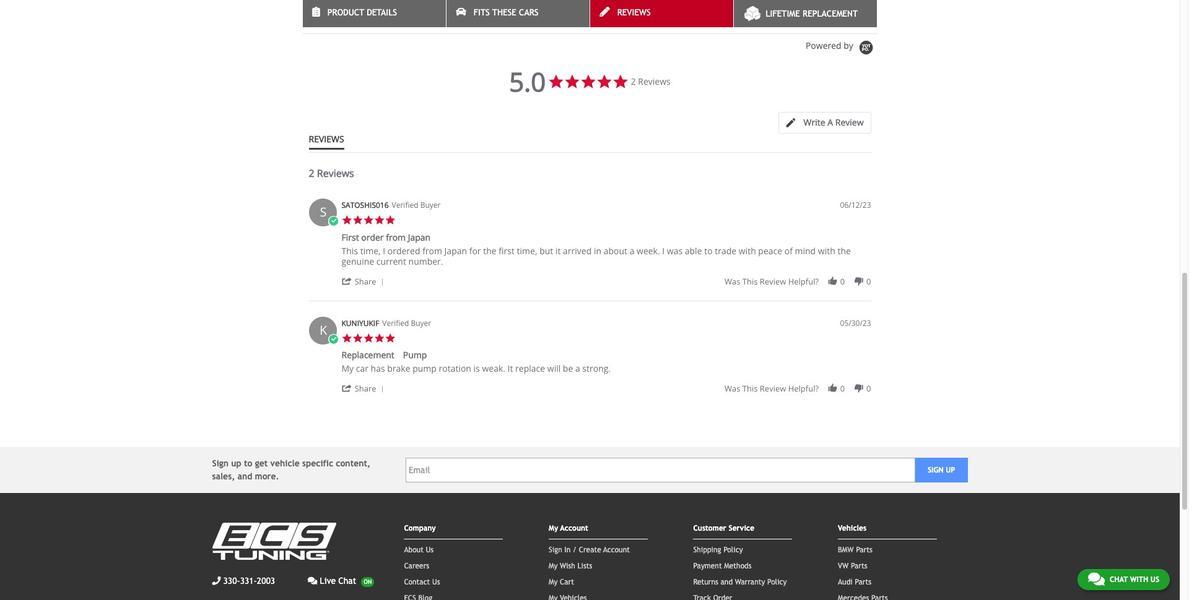 Task type: locate. For each thing, give the bounding box(es) containing it.
vote up review by satoshis016 on 12 jun 2023 image
[[827, 276, 838, 287]]

0 vertical spatial was
[[725, 276, 741, 287]]

buyer up first order from japan heading
[[420, 200, 441, 211]]

us for about us
[[426, 547, 434, 555]]

contact
[[404, 579, 430, 587]]

seperator image
[[379, 279, 386, 286], [379, 386, 386, 394]]

0 vertical spatial helpful?
[[788, 276, 819, 287]]

us right comments icon
[[1151, 576, 1160, 585]]

share button down the genuine
[[342, 276, 388, 287]]

0 vertical spatial 2 reviews
[[631, 76, 671, 88]]

the
[[483, 245, 497, 257], [838, 245, 851, 257]]

account
[[560, 525, 588, 534], [603, 547, 630, 555]]

06/12/23
[[840, 200, 871, 211]]

with right the trade
[[739, 245, 756, 257]]

2 was this review helpful? from the top
[[725, 384, 819, 395]]

1 horizontal spatial to
[[704, 245, 713, 257]]

2 horizontal spatial with
[[1130, 576, 1149, 585]]

1 vertical spatial a
[[575, 363, 580, 375]]

0 horizontal spatial the
[[483, 245, 497, 257]]

0 horizontal spatial from
[[386, 232, 406, 243]]

0 horizontal spatial i
[[383, 245, 385, 257]]

brake
[[387, 363, 410, 375]]

kuniyukif
[[342, 318, 379, 329]]

fits these cars link
[[446, 0, 589, 27]]

my inside replacement　pump my car has brake pump rotation is weak. it replace will be a strong.
[[342, 363, 354, 375]]

time, left but
[[517, 245, 537, 257]]

my left car
[[342, 363, 354, 375]]

2003
[[257, 577, 275, 587]]

review down peace
[[760, 276, 786, 287]]

0 right vote up review by satoshis016 on 12 jun 2023 'icon'
[[840, 276, 845, 287]]

this
[[743, 276, 758, 287], [743, 384, 758, 395]]

2 horizontal spatial sign
[[928, 467, 944, 475]]

1 vertical spatial verified
[[382, 318, 409, 329]]

group for k
[[725, 384, 871, 395]]

1 vertical spatial circle checkmark image
[[328, 334, 339, 345]]

0 vertical spatial verified buyer heading
[[392, 200, 441, 211]]

from right ordered
[[423, 245, 442, 257]]

was this review helpful? left vote up review by kuniyukif on 30 may 2023 image
[[725, 384, 819, 395]]

0 vertical spatial this
[[743, 276, 758, 287]]

sign up
[[928, 467, 955, 475]]

peace
[[758, 245, 782, 257]]

1 was this review helpful? from the top
[[725, 276, 819, 287]]

to left get
[[244, 459, 252, 469]]

1 horizontal spatial i
[[662, 245, 665, 257]]

policy up methods
[[724, 547, 743, 555]]

1 vertical spatial seperator image
[[379, 386, 386, 394]]

time, down order
[[360, 245, 381, 257]]

0 vertical spatial was this review helpful?
[[725, 276, 819, 287]]

1 vertical spatial share button
[[342, 383, 388, 395]]

to inside first order from japan this time, i ordered from japan for the first time, but it arrived in about a week. i was able to trade with peace of mind with the genuine current number.
[[704, 245, 713, 257]]

up inside sign up to get vehicle specific content, sales, and more.
[[231, 459, 241, 469]]

and inside sign up to get vehicle specific content, sales, and more.
[[238, 472, 252, 482]]

a inside replacement　pump my car has brake pump rotation is weak. it replace will be a strong.
[[575, 363, 580, 375]]

circle checkmark image
[[328, 216, 339, 227], [328, 334, 339, 345]]

was this review helpful? for s
[[725, 276, 819, 287]]

more.
[[255, 472, 279, 482]]

was for s
[[725, 276, 741, 287]]

1 helpful? from the top
[[788, 276, 819, 287]]

1 vertical spatial share
[[355, 384, 376, 395]]

a left 'week.'
[[630, 245, 635, 257]]

1 vertical spatial and
[[721, 579, 733, 587]]

group
[[725, 276, 871, 287], [725, 384, 871, 395]]

payment methods
[[693, 563, 752, 571]]

0 horizontal spatial to
[[244, 459, 252, 469]]

lists
[[578, 563, 592, 571]]

1 horizontal spatial policy
[[767, 579, 787, 587]]

1 vertical spatial parts
[[851, 563, 868, 571]]

my wish lists link
[[549, 563, 592, 571]]

1 horizontal spatial time,
[[517, 245, 537, 257]]

0 vertical spatial parts
[[856, 547, 873, 555]]

write a review
[[804, 117, 864, 128]]

this for s
[[743, 276, 758, 287]]

1 vertical spatial to
[[244, 459, 252, 469]]

1 vertical spatial 2 reviews
[[309, 167, 354, 180]]

1 circle checkmark image from the top
[[328, 216, 339, 227]]

reviews link
[[590, 0, 733, 27]]

1 vertical spatial japan
[[445, 245, 467, 257]]

2 was from the top
[[725, 384, 741, 395]]

review
[[835, 117, 864, 128]]

share right share icon
[[355, 384, 376, 395]]

1 vertical spatial this
[[743, 384, 758, 395]]

parts right vw
[[851, 563, 868, 571]]

the right 'for'
[[483, 245, 497, 257]]

up for sign up
[[946, 467, 955, 475]]

0 vertical spatial share button
[[342, 276, 388, 287]]

cars
[[519, 7, 539, 17]]

verified for s
[[392, 200, 418, 211]]

account up /
[[560, 525, 588, 534]]

with right comments icon
[[1130, 576, 1149, 585]]

comments image
[[308, 578, 317, 586]]

0 right vote up review by kuniyukif on 30 may 2023 image
[[840, 384, 845, 395]]

careers
[[404, 563, 429, 571]]

0 vertical spatial from
[[386, 232, 406, 243]]

order
[[361, 232, 384, 243]]

0 vertical spatial 2
[[631, 76, 636, 88]]

2 reviews
[[631, 76, 671, 88], [309, 167, 354, 180]]

methods
[[724, 563, 752, 571]]

it
[[508, 363, 513, 375]]

1 share button from the top
[[342, 276, 388, 287]]

up
[[231, 459, 241, 469], [946, 467, 955, 475]]

car
[[356, 363, 369, 375]]

1 horizontal spatial 2 reviews
[[631, 76, 671, 88]]

buyer for k
[[411, 318, 431, 329]]

lifetime
[[766, 9, 800, 19]]

mind
[[795, 245, 816, 257]]

2 share from the top
[[355, 384, 376, 395]]

replacement　pump heading
[[342, 350, 427, 364]]

verified buyer heading up replacement　pump
[[382, 318, 431, 329]]

my wish lists
[[549, 563, 592, 571]]

bmw parts
[[838, 547, 873, 555]]

0 right vote down review by kuniyukif on 30 may 2023 image
[[867, 384, 871, 395]]

i
[[383, 245, 385, 257], [662, 245, 665, 257]]

buyer up pump
[[411, 318, 431, 329]]

0 vertical spatial review
[[760, 276, 786, 287]]

review date 06/12/23 element
[[840, 200, 871, 211]]

sign up to get vehicle specific content, sales, and more.
[[212, 459, 371, 482]]

bmw parts link
[[838, 547, 873, 555]]

parts right bmw
[[856, 547, 873, 555]]

circle checkmark image right the s
[[328, 216, 339, 227]]

helpful? left vote up review by kuniyukif on 30 may 2023 image
[[788, 384, 819, 395]]

1 share from the top
[[355, 276, 376, 287]]

0 vertical spatial a
[[630, 245, 635, 257]]

2
[[631, 76, 636, 88], [309, 167, 314, 180]]

my cart link
[[549, 579, 574, 587]]

tab panel
[[303, 193, 877, 408]]

2 review from the top
[[760, 384, 786, 395]]

careers link
[[404, 563, 429, 571]]

was
[[725, 276, 741, 287], [725, 384, 741, 395]]

1 horizontal spatial up
[[946, 467, 955, 475]]

review for s
[[760, 276, 786, 287]]

chat right comments icon
[[1110, 576, 1128, 585]]

0 horizontal spatial 2 reviews
[[309, 167, 354, 180]]

share for k
[[355, 384, 376, 395]]

get
[[255, 459, 268, 469]]

1 horizontal spatial a
[[630, 245, 635, 257]]

05/30/23
[[840, 318, 871, 329]]

1 this from the top
[[743, 276, 758, 287]]

parts for vw parts
[[851, 563, 868, 571]]

2 vertical spatial parts
[[855, 579, 872, 587]]

0 horizontal spatial time,
[[360, 245, 381, 257]]

star image
[[342, 215, 352, 226], [374, 215, 385, 226], [342, 333, 352, 344], [374, 333, 385, 344], [385, 333, 396, 344]]

sign inside sign up to get vehicle specific content, sales, and more.
[[212, 459, 229, 469]]

0 vertical spatial circle checkmark image
[[328, 216, 339, 227]]

2 this from the top
[[743, 384, 758, 395]]

seperator image down "has"
[[379, 386, 386, 394]]

the up vote up review by satoshis016 on 12 jun 2023 'icon'
[[838, 245, 851, 257]]

1 vertical spatial was
[[725, 384, 741, 395]]

0 vertical spatial and
[[238, 472, 252, 482]]

0 vertical spatial to
[[704, 245, 713, 257]]

a
[[630, 245, 635, 257], [575, 363, 580, 375]]

1 vertical spatial policy
[[767, 579, 787, 587]]

verified up first order from japan heading
[[392, 200, 418, 211]]

2 circle checkmark image from the top
[[328, 334, 339, 345]]

payment
[[693, 563, 722, 571]]

bmw
[[838, 547, 854, 555]]

0 horizontal spatial account
[[560, 525, 588, 534]]

2 share button from the top
[[342, 383, 388, 395]]

for
[[469, 245, 481, 257]]

powered
[[806, 40, 842, 52]]

5.0
[[509, 64, 546, 99]]

lifetime replacement
[[766, 9, 858, 19]]

verified up replacement　pump
[[382, 318, 409, 329]]

0 horizontal spatial 2
[[309, 167, 314, 180]]

2 seperator image from the top
[[379, 386, 386, 394]]

of
[[785, 245, 793, 257]]

my for my cart
[[549, 579, 558, 587]]

star image
[[352, 215, 363, 226], [363, 215, 374, 226], [385, 215, 396, 226], [352, 333, 363, 344], [363, 333, 374, 344]]

1 horizontal spatial sign
[[549, 547, 562, 555]]

and
[[238, 472, 252, 482], [721, 579, 733, 587]]

0 horizontal spatial japan
[[408, 232, 431, 243]]

japan up ordered
[[408, 232, 431, 243]]

1 vertical spatial buyer
[[411, 318, 431, 329]]

and right sales,
[[238, 472, 252, 482]]

0 horizontal spatial up
[[231, 459, 241, 469]]

these
[[492, 7, 516, 17]]

customer
[[693, 525, 727, 534]]

in
[[565, 547, 571, 555]]

review left vote up review by kuniyukif on 30 may 2023 image
[[760, 384, 786, 395]]

1 vertical spatial group
[[725, 384, 871, 395]]

0 horizontal spatial and
[[238, 472, 252, 482]]

reviews
[[617, 7, 651, 17], [303, 10, 350, 24], [638, 76, 671, 88], [317, 167, 354, 180]]

my left cart in the bottom of the page
[[549, 579, 558, 587]]

1 vertical spatial was this review helpful?
[[725, 384, 819, 395]]

0 horizontal spatial policy
[[724, 547, 743, 555]]

was this review helpful? down peace
[[725, 276, 819, 287]]

was this review helpful?
[[725, 276, 819, 287], [725, 384, 819, 395]]

write a review button
[[779, 112, 871, 134]]

was this review helpful? for k
[[725, 384, 819, 395]]

1 vertical spatial 2
[[309, 167, 314, 180]]

wish
[[560, 563, 575, 571]]

share button
[[342, 276, 388, 287], [342, 383, 388, 395]]

s
[[320, 204, 327, 221]]

1 group from the top
[[725, 276, 871, 287]]

2 helpful? from the top
[[788, 384, 819, 395]]

0 vertical spatial policy
[[724, 547, 743, 555]]

verified buyer heading
[[392, 200, 441, 211], [382, 318, 431, 329]]

us right contact
[[432, 579, 440, 587]]

1 review from the top
[[760, 276, 786, 287]]

i down order
[[383, 245, 385, 257]]

0 vertical spatial verified
[[392, 200, 418, 211]]

1 vertical spatial review
[[760, 384, 786, 395]]

with right mind
[[818, 245, 835, 257]]

time,
[[360, 245, 381, 257], [517, 245, 537, 257]]

1 seperator image from the top
[[379, 279, 386, 286]]

0 right vote down review by satoshis016 on 12 jun 2023 image
[[867, 276, 871, 287]]

helpful? for k
[[788, 384, 819, 395]]

sign inside sign up button
[[928, 467, 944, 475]]

ordered
[[388, 245, 420, 257]]

arrived
[[563, 245, 592, 257]]

and down payment methods
[[721, 579, 733, 587]]

powered by
[[806, 40, 856, 52]]

verified buyer heading for k
[[382, 318, 431, 329]]

share right share image
[[355, 276, 376, 287]]

0 vertical spatial share
[[355, 276, 376, 287]]

5.0 star rating element
[[509, 64, 546, 99]]

1 vertical spatial verified buyer heading
[[382, 318, 431, 329]]

current
[[376, 256, 406, 268]]

japan left 'for'
[[445, 245, 467, 257]]

but
[[540, 245, 553, 257]]

0 vertical spatial seperator image
[[379, 279, 386, 286]]

chat right the "live"
[[338, 577, 356, 587]]

replacement　pump
[[342, 350, 427, 361]]

my left wish
[[549, 563, 558, 571]]

seperator image down "current"
[[379, 279, 386, 286]]

1 vertical spatial account
[[603, 547, 630, 555]]

0 horizontal spatial sign
[[212, 459, 229, 469]]

verified buyer heading up first order from japan heading
[[392, 200, 441, 211]]

returns and warranty policy link
[[693, 579, 787, 587]]

1 horizontal spatial japan
[[445, 245, 467, 257]]

2 group from the top
[[725, 384, 871, 395]]

1 vertical spatial helpful?
[[788, 384, 819, 395]]

i left was
[[662, 245, 665, 257]]

account right create
[[603, 547, 630, 555]]

0 vertical spatial buyer
[[420, 200, 441, 211]]

parts right audi
[[855, 579, 872, 587]]

1 horizontal spatial the
[[838, 245, 851, 257]]

share
[[355, 276, 376, 287], [355, 384, 376, 395]]

helpful? left vote up review by satoshis016 on 12 jun 2023 'icon'
[[788, 276, 819, 287]]

share button down car
[[342, 383, 388, 395]]

product details link
[[303, 0, 446, 27]]

0 horizontal spatial a
[[575, 363, 580, 375]]

1 vertical spatial from
[[423, 245, 442, 257]]

powered by link
[[806, 40, 877, 56]]

has
[[371, 363, 385, 375]]

share for s
[[355, 276, 376, 287]]

to right able
[[704, 245, 713, 257]]

my up my wish lists link
[[549, 525, 558, 534]]

parts
[[856, 547, 873, 555], [851, 563, 868, 571], [855, 579, 872, 587]]

0 vertical spatial group
[[725, 276, 871, 287]]

up inside button
[[946, 467, 955, 475]]

circle checkmark image right k in the left of the page
[[328, 334, 339, 345]]

replacement
[[803, 9, 858, 19]]

us right about
[[426, 547, 434, 555]]

a right the be
[[575, 363, 580, 375]]

policy right warranty on the right of the page
[[767, 579, 787, 587]]

1 was from the top
[[725, 276, 741, 287]]

sign in / create account link
[[549, 547, 630, 555]]

sign for sign up to get vehicle specific content, sales, and more.
[[212, 459, 229, 469]]

chat
[[1110, 576, 1128, 585], [338, 577, 356, 587]]

my for my account
[[549, 525, 558, 534]]

from up ordered
[[386, 232, 406, 243]]



Task type: vqa. For each thing, say whether or not it's contained in the screenshot.


Task type: describe. For each thing, give the bounding box(es) containing it.
1 i from the left
[[383, 245, 385, 257]]

phone image
[[212, 578, 221, 586]]

1 horizontal spatial with
[[818, 245, 835, 257]]

Email email field
[[406, 459, 915, 483]]

trade
[[715, 245, 737, 257]]

vote down review by satoshis016 on 12 jun 2023 image
[[854, 276, 864, 287]]

group for s
[[725, 276, 871, 287]]

write no frame image
[[786, 119, 802, 128]]

first
[[499, 245, 515, 257]]

vehicles
[[838, 525, 867, 534]]

share button for s
[[342, 276, 388, 287]]

first order from japan this time, i ordered from japan for the first time, but it arrived in about a week. i was able to trade with peace of mind with the genuine current number.
[[342, 232, 851, 268]]

seperator image for k
[[379, 386, 386, 394]]

reviews
[[309, 133, 344, 145]]

contact us link
[[404, 579, 440, 587]]

weak.
[[482, 363, 505, 375]]

service
[[729, 525, 755, 534]]

cart
[[560, 579, 574, 587]]

1 horizontal spatial 2
[[631, 76, 636, 88]]

verified for k
[[382, 318, 409, 329]]

create
[[579, 547, 601, 555]]

1 time, from the left
[[360, 245, 381, 257]]

k
[[320, 322, 327, 339]]

replacement　pump my car has brake pump rotation is weak. it replace will be a strong.
[[342, 350, 611, 375]]

my for my wish lists
[[549, 563, 558, 571]]

0 horizontal spatial chat
[[338, 577, 356, 587]]

write
[[804, 117, 825, 128]]

/
[[573, 547, 577, 555]]

my cart
[[549, 579, 574, 587]]

vote down review by kuniyukif on 30 may 2023 image
[[854, 384, 864, 394]]

0 vertical spatial account
[[560, 525, 588, 534]]

able
[[685, 245, 702, 257]]

be
[[563, 363, 573, 375]]

about us link
[[404, 547, 434, 555]]

helpful? for s
[[788, 276, 819, 287]]

parts for audi parts
[[855, 579, 872, 587]]

1 horizontal spatial from
[[423, 245, 442, 257]]

customer service
[[693, 525, 755, 534]]

chat with us
[[1110, 576, 1160, 585]]

satoshis016 verified buyer
[[342, 200, 441, 211]]

first order from japan heading
[[342, 232, 431, 246]]

kuniyukif verified buyer
[[342, 318, 431, 329]]

circle checkmark image for k
[[328, 334, 339, 345]]

tab panel containing s
[[303, 193, 877, 408]]

ecs tuning image
[[212, 524, 336, 561]]

seperator image for s
[[379, 279, 386, 286]]

warranty
[[735, 579, 765, 587]]

was
[[667, 245, 683, 257]]

circle checkmark image for s
[[328, 216, 339, 227]]

week.
[[637, 245, 660, 257]]

is
[[474, 363, 480, 375]]

audi parts link
[[838, 579, 872, 587]]

contact us
[[404, 579, 440, 587]]

pump
[[413, 363, 437, 375]]

vw parts link
[[838, 563, 868, 571]]

vehicle
[[270, 459, 300, 469]]

live chat link
[[308, 576, 374, 589]]

comments image
[[1088, 572, 1105, 587]]

returns
[[693, 579, 718, 587]]

shipping policy
[[693, 547, 743, 555]]

sign for sign in / create account
[[549, 547, 562, 555]]

review for k
[[760, 384, 786, 395]]

0 vertical spatial japan
[[408, 232, 431, 243]]

sign for sign up
[[928, 467, 944, 475]]

vote up review by kuniyukif on 30 may 2023 image
[[827, 384, 838, 394]]

live chat
[[320, 577, 356, 587]]

to inside sign up to get vehicle specific content, sales, and more.
[[244, 459, 252, 469]]

2 i from the left
[[662, 245, 665, 257]]

vw parts
[[838, 563, 868, 571]]

330-331-2003 link
[[212, 576, 275, 589]]

was for k
[[725, 384, 741, 395]]

verified buyer heading for s
[[392, 200, 441, 211]]

number.
[[409, 256, 443, 268]]

0 horizontal spatial with
[[739, 245, 756, 257]]

will
[[547, 363, 561, 375]]

audi parts
[[838, 579, 872, 587]]

strong.
[[582, 363, 611, 375]]

330-
[[223, 577, 240, 587]]

this for k
[[743, 384, 758, 395]]

us for contact us
[[432, 579, 440, 587]]

share button for k
[[342, 383, 388, 395]]

about
[[604, 245, 627, 257]]

specific
[[302, 459, 333, 469]]

1 horizontal spatial chat
[[1110, 576, 1128, 585]]

in
[[594, 245, 601, 257]]

shipping policy link
[[693, 547, 743, 555]]

about
[[404, 547, 424, 555]]

2 the from the left
[[838, 245, 851, 257]]

fits these cars
[[474, 7, 539, 17]]

up for sign up to get vehicle specific content, sales, and more.
[[231, 459, 241, 469]]

live
[[320, 577, 336, 587]]

vw
[[838, 563, 849, 571]]

1 horizontal spatial and
[[721, 579, 733, 587]]

1 the from the left
[[483, 245, 497, 257]]

buyer for s
[[420, 200, 441, 211]]

2 time, from the left
[[517, 245, 537, 257]]

share image
[[342, 276, 352, 287]]

first
[[342, 232, 359, 243]]

product
[[328, 7, 364, 17]]

satoshis016
[[342, 200, 389, 211]]

review date 05/30/23 element
[[840, 318, 871, 329]]

share image
[[342, 384, 352, 394]]

sales,
[[212, 472, 235, 482]]

company
[[404, 525, 436, 534]]

lifetime replacement link
[[734, 0, 877, 27]]

a inside first order from japan this time, i ordered from japan for the first time, but it arrived in about a week. i was able to trade with peace of mind with the genuine current number.
[[630, 245, 635, 257]]

content,
[[336, 459, 371, 469]]

payment methods link
[[693, 563, 752, 571]]

sign in / create account
[[549, 547, 630, 555]]

parts for bmw parts
[[856, 547, 873, 555]]

this
[[342, 245, 358, 257]]

sign up button
[[915, 459, 968, 483]]

details
[[367, 7, 397, 17]]

it
[[556, 245, 561, 257]]

shipping
[[693, 547, 721, 555]]

1 horizontal spatial account
[[603, 547, 630, 555]]

audi
[[838, 579, 853, 587]]

genuine
[[342, 256, 374, 268]]



